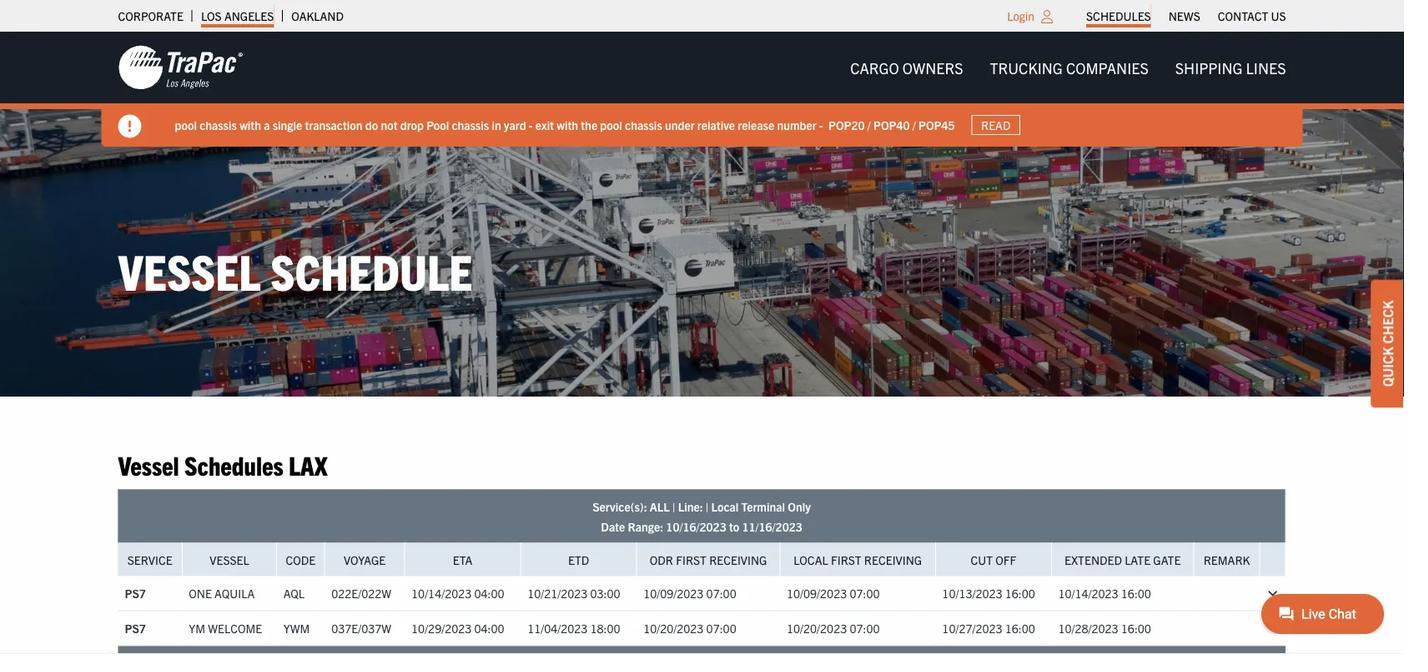 Task type: vqa. For each thing, say whether or not it's contained in the screenshot.
'630'
no



Task type: describe. For each thing, give the bounding box(es) containing it.
not
[[381, 117, 398, 132]]

10/27/2023
[[942, 622, 1003, 637]]

vessel schedule
[[118, 239, 473, 300]]

2 / from the left
[[913, 117, 916, 132]]

corporate
[[118, 8, 183, 23]]

a
[[264, 117, 270, 132]]

1 chassis from the left
[[200, 117, 237, 132]]

trucking companies link
[[977, 51, 1162, 84]]

menu bar containing schedules
[[1078, 4, 1295, 28]]

news link
[[1169, 4, 1200, 28]]

ps7 for one aquila
[[125, 587, 146, 602]]

extended late gate
[[1065, 553, 1181, 568]]

1 horizontal spatial local
[[794, 553, 828, 568]]

cargo owners link
[[837, 51, 977, 84]]

check
[[1379, 301, 1396, 344]]

off
[[996, 553, 1017, 568]]

login link
[[1007, 8, 1035, 23]]

in
[[492, 117, 501, 132]]

10/28/2023
[[1058, 622, 1119, 637]]

3 chassis from the left
[[625, 117, 662, 132]]

cargo
[[850, 58, 899, 77]]

banner containing cargo owners
[[0, 32, 1404, 147]]

read
[[981, 118, 1011, 133]]

0 vertical spatial schedules
[[1086, 8, 1151, 23]]

10/29/2023
[[411, 622, 472, 637]]

shipping
[[1175, 58, 1243, 77]]

trucking
[[990, 58, 1063, 77]]

16:00 for 10/13/2023 16:00
[[1005, 587, 1035, 602]]

10/13/2023
[[942, 587, 1003, 602]]

terminal
[[741, 499, 785, 514]]

037e/037w
[[331, 622, 391, 637]]

to
[[729, 519, 739, 534]]

first for local
[[831, 553, 862, 568]]

10/29/2023 04:00
[[411, 622, 504, 637]]

gate
[[1153, 553, 1181, 568]]

the
[[581, 117, 598, 132]]

companies
[[1066, 58, 1149, 77]]

16:00 for 10/28/2023 16:00
[[1121, 622, 1151, 637]]

10/21/2023
[[527, 587, 588, 602]]

contact
[[1218, 8, 1268, 23]]

extended
[[1065, 553, 1122, 568]]

first for odr
[[676, 553, 707, 568]]

us
[[1271, 8, 1286, 23]]

schedules link
[[1086, 4, 1151, 28]]

1 pool from the left
[[175, 117, 197, 132]]

eta
[[453, 553, 473, 568]]

los
[[201, 8, 222, 23]]

pop40
[[874, 117, 910, 132]]

022e/022w
[[331, 587, 391, 602]]

1 10/20/2023 07:00 from the left
[[643, 622, 736, 637]]

03:00
[[590, 587, 620, 602]]

remark
[[1204, 553, 1250, 568]]

1 vertical spatial schedules
[[184, 449, 284, 482]]

10/14/2023 04:00
[[411, 587, 504, 602]]

odr first receiving
[[650, 553, 767, 568]]

pop20
[[829, 117, 865, 132]]

contact us
[[1218, 8, 1286, 23]]

10/13/2023 16:00
[[942, 587, 1035, 602]]

trucking companies
[[990, 58, 1149, 77]]

oakland
[[291, 8, 344, 23]]

release
[[738, 117, 774, 132]]

ym welcome
[[189, 622, 262, 637]]

10/16/2023
[[666, 519, 726, 534]]

los angeles image
[[118, 44, 243, 91]]

quick check link
[[1371, 280, 1404, 408]]

vessel for vessel schedules lax
[[118, 449, 179, 482]]

service
[[127, 553, 172, 568]]

corporate link
[[118, 4, 183, 28]]

news
[[1169, 8, 1200, 23]]

10/14/2023 for 10/14/2023 16:00
[[1058, 587, 1119, 602]]

aql
[[283, 587, 305, 602]]

relative
[[697, 117, 735, 132]]

range:
[[628, 519, 663, 534]]

yard
[[504, 117, 526, 132]]

single
[[273, 117, 302, 132]]

do
[[365, 117, 378, 132]]

10/28/2023 16:00
[[1058, 622, 1151, 637]]

ps7 for ym welcome
[[125, 622, 146, 637]]

code
[[286, 553, 316, 568]]

10/27/2023 16:00
[[942, 622, 1035, 637]]

angeles
[[224, 8, 274, 23]]

ywm
[[283, 622, 310, 637]]

voyage
[[344, 553, 386, 568]]

2 pool from the left
[[600, 117, 622, 132]]

1 with from the left
[[240, 117, 261, 132]]

owners
[[903, 58, 963, 77]]

18:00
[[590, 622, 620, 637]]

contact us link
[[1218, 4, 1286, 28]]

1 / from the left
[[868, 117, 871, 132]]



Task type: locate. For each thing, give the bounding box(es) containing it.
1 horizontal spatial 10/14/2023
[[1058, 587, 1119, 602]]

1 receiving from the left
[[709, 553, 767, 568]]

0 horizontal spatial local
[[711, 499, 739, 514]]

-
[[529, 117, 533, 132], [819, 117, 823, 132]]

1 horizontal spatial 10/09/2023 07:00
[[787, 587, 880, 602]]

2 | from the left
[[706, 499, 709, 514]]

10/14/2023
[[411, 587, 472, 602], [1058, 587, 1119, 602]]

1 vertical spatial menu bar
[[837, 51, 1300, 84]]

lines
[[1246, 58, 1286, 77]]

0 horizontal spatial with
[[240, 117, 261, 132]]

2 10/20/2023 from the left
[[787, 622, 847, 637]]

2 first from the left
[[831, 553, 862, 568]]

0 horizontal spatial pool
[[175, 117, 197, 132]]

1 horizontal spatial receiving
[[864, 553, 922, 568]]

1 10/20/2023 from the left
[[643, 622, 704, 637]]

exit
[[535, 117, 554, 132]]

cut off
[[971, 553, 1017, 568]]

schedules left lax
[[184, 449, 284, 482]]

light image
[[1041, 10, 1053, 23]]

16:00 down off
[[1005, 587, 1035, 602]]

04:00 for 10/14/2023 04:00
[[474, 587, 504, 602]]

10/14/2023 16:00
[[1058, 587, 1151, 602]]

1 | from the left
[[673, 499, 675, 514]]

all
[[650, 499, 670, 514]]

1 horizontal spatial 10/09/2023
[[787, 587, 847, 602]]

0 horizontal spatial |
[[673, 499, 675, 514]]

1 horizontal spatial |
[[706, 499, 709, 514]]

chassis left under
[[625, 117, 662, 132]]

1 04:00 from the top
[[474, 587, 504, 602]]

0 horizontal spatial first
[[676, 553, 707, 568]]

04:00 down '10/14/2023 04:00'
[[474, 622, 504, 637]]

1 vertical spatial ps7
[[125, 622, 146, 637]]

1 vertical spatial vessel
[[118, 449, 179, 482]]

number
[[777, 117, 817, 132]]

/ left pop45
[[913, 117, 916, 132]]

2 10/20/2023 07:00 from the left
[[787, 622, 880, 637]]

los angeles
[[201, 8, 274, 23]]

10/14/2023 down extended
[[1058, 587, 1119, 602]]

1 ps7 from the top
[[125, 587, 146, 602]]

chassis left in
[[452, 117, 489, 132]]

menu bar inside banner
[[837, 51, 1300, 84]]

menu bar containing cargo owners
[[837, 51, 1300, 84]]

0 horizontal spatial 10/14/2023
[[411, 587, 472, 602]]

1 vertical spatial 04:00
[[474, 622, 504, 637]]

2 ps7 from the top
[[125, 622, 146, 637]]

| right all
[[673, 499, 675, 514]]

transaction
[[305, 117, 363, 132]]

aquila
[[215, 587, 255, 602]]

2 vertical spatial vessel
[[210, 553, 249, 568]]

2 10/09/2023 07:00 from the left
[[787, 587, 880, 602]]

2 10/14/2023 from the left
[[1058, 587, 1119, 602]]

10/09/2023 down odr
[[643, 587, 704, 602]]

10/20/2023 right "18:00"
[[643, 622, 704, 637]]

10/20/2023
[[643, 622, 704, 637], [787, 622, 847, 637]]

odr
[[650, 553, 673, 568]]

10/09/2023 down local first receiving
[[787, 587, 847, 602]]

2 with from the left
[[557, 117, 578, 132]]

local first receiving
[[794, 553, 922, 568]]

ps7 down service
[[125, 587, 146, 602]]

2 10/09/2023 from the left
[[787, 587, 847, 602]]

pool
[[175, 117, 197, 132], [600, 117, 622, 132]]

2 horizontal spatial chassis
[[625, 117, 662, 132]]

1 - from the left
[[529, 117, 533, 132]]

/ right pop20
[[868, 117, 871, 132]]

10/20/2023 07:00 down local first receiving
[[787, 622, 880, 637]]

vessel schedules lax
[[118, 449, 328, 482]]

1 10/14/2023 from the left
[[411, 587, 472, 602]]

0 vertical spatial 04:00
[[474, 587, 504, 602]]

chassis
[[200, 117, 237, 132], [452, 117, 489, 132], [625, 117, 662, 132]]

- right "number"
[[819, 117, 823, 132]]

chassis left a
[[200, 117, 237, 132]]

0 horizontal spatial 10/20/2023
[[643, 622, 704, 637]]

16:00 down late
[[1121, 587, 1151, 602]]

1 first from the left
[[676, 553, 707, 568]]

welcome
[[208, 622, 262, 637]]

07:00
[[706, 587, 736, 602], [850, 587, 880, 602], [706, 622, 736, 637], [850, 622, 880, 637]]

ps7 left ym at bottom left
[[125, 622, 146, 637]]

with left the
[[557, 117, 578, 132]]

read link
[[972, 115, 1020, 135]]

0 vertical spatial ps7
[[125, 587, 146, 602]]

11/16/2023
[[742, 519, 802, 534]]

16:00 for 10/27/2023 16:00
[[1005, 622, 1035, 637]]

16:00 for 10/14/2023 16:00
[[1121, 587, 1151, 602]]

0 horizontal spatial 10/20/2023 07:00
[[643, 622, 736, 637]]

vessel for vessel schedule
[[118, 239, 261, 300]]

pool right solid image
[[175, 117, 197, 132]]

0 horizontal spatial 10/09/2023 07:00
[[643, 587, 736, 602]]

|
[[673, 499, 675, 514], [706, 499, 709, 514]]

0 horizontal spatial schedules
[[184, 449, 284, 482]]

oakland link
[[291, 4, 344, 28]]

menu bar down 'light' image
[[837, 51, 1300, 84]]

2 chassis from the left
[[452, 117, 489, 132]]

under
[[665, 117, 695, 132]]

/
[[868, 117, 871, 132], [913, 117, 916, 132]]

0 horizontal spatial -
[[529, 117, 533, 132]]

receiving for odr first receiving
[[709, 553, 767, 568]]

pool chassis with a single transaction  do not drop pool chassis in yard -  exit with the pool chassis under relative release number -  pop20 / pop40 / pop45
[[175, 117, 955, 132]]

menu bar up 'shipping'
[[1078, 4, 1295, 28]]

0 vertical spatial vessel
[[118, 239, 261, 300]]

one aquila
[[189, 587, 255, 602]]

line:
[[678, 499, 703, 514]]

16:00
[[1005, 587, 1035, 602], [1121, 587, 1151, 602], [1005, 622, 1035, 637], [1121, 622, 1151, 637]]

2 04:00 from the top
[[474, 622, 504, 637]]

schedule
[[271, 239, 473, 300]]

2 - from the left
[[819, 117, 823, 132]]

receiving for local first receiving
[[864, 553, 922, 568]]

1 horizontal spatial with
[[557, 117, 578, 132]]

service(s):
[[593, 499, 647, 514]]

0 horizontal spatial chassis
[[200, 117, 237, 132]]

local
[[711, 499, 739, 514], [794, 553, 828, 568]]

0 vertical spatial local
[[711, 499, 739, 514]]

quick check
[[1379, 301, 1396, 387]]

schedules up companies
[[1086, 8, 1151, 23]]

pop45
[[919, 117, 955, 132]]

service(s): all | line: | local terminal only date range: 10/16/2023 to 11/16/2023
[[593, 499, 811, 534]]

1 horizontal spatial chassis
[[452, 117, 489, 132]]

solid image
[[118, 115, 141, 138]]

1 horizontal spatial 10/20/2023
[[787, 622, 847, 637]]

0 horizontal spatial /
[[868, 117, 871, 132]]

vessel
[[118, 239, 261, 300], [118, 449, 179, 482], [210, 553, 249, 568]]

one
[[189, 587, 212, 602]]

first
[[676, 553, 707, 568], [831, 553, 862, 568]]

local up to
[[711, 499, 739, 514]]

| right line:
[[706, 499, 709, 514]]

drop
[[400, 117, 424, 132]]

1 vertical spatial local
[[794, 553, 828, 568]]

16:00 down "10/13/2023 16:00"
[[1005, 622, 1035, 637]]

1 horizontal spatial /
[[913, 117, 916, 132]]

1 10/09/2023 07:00 from the left
[[643, 587, 736, 602]]

login
[[1007, 8, 1035, 23]]

11/04/2023 18:00
[[527, 622, 620, 637]]

0 horizontal spatial receiving
[[709, 553, 767, 568]]

10/09/2023 07:00 down local first receiving
[[787, 587, 880, 602]]

1 horizontal spatial pool
[[600, 117, 622, 132]]

10/14/2023 up 10/29/2023 at the left of the page
[[411, 587, 472, 602]]

los angeles link
[[201, 4, 274, 28]]

10/20/2023 07:00 down odr first receiving
[[643, 622, 736, 637]]

1 horizontal spatial -
[[819, 117, 823, 132]]

10/20/2023 down local first receiving
[[787, 622, 847, 637]]

shipping lines
[[1175, 58, 1286, 77]]

only
[[788, 499, 811, 514]]

ym
[[189, 622, 205, 637]]

16:00 down 10/14/2023 16:00
[[1121, 622, 1151, 637]]

lax
[[289, 449, 328, 482]]

1 horizontal spatial 10/20/2023 07:00
[[787, 622, 880, 637]]

0 vertical spatial menu bar
[[1078, 4, 1295, 28]]

11/04/2023
[[527, 622, 588, 637]]

10/09/2023 07:00 down odr first receiving
[[643, 587, 736, 602]]

1 10/09/2023 from the left
[[643, 587, 704, 602]]

- left exit
[[529, 117, 533, 132]]

10/14/2023 for 10/14/2023 04:00
[[411, 587, 472, 602]]

pool right the
[[600, 117, 622, 132]]

menu bar
[[1078, 4, 1295, 28], [837, 51, 1300, 84]]

04:00 for 10/29/2023 04:00
[[474, 622, 504, 637]]

ps7
[[125, 587, 146, 602], [125, 622, 146, 637]]

1 horizontal spatial first
[[831, 553, 862, 568]]

cargo owners
[[850, 58, 963, 77]]

04:00 up 10/29/2023 04:00
[[474, 587, 504, 602]]

shipping lines link
[[1162, 51, 1300, 84]]

etd
[[568, 553, 589, 568]]

0 horizontal spatial 10/09/2023
[[643, 587, 704, 602]]

1 horizontal spatial schedules
[[1086, 8, 1151, 23]]

2 receiving from the left
[[864, 553, 922, 568]]

local inside service(s): all | line: | local terminal only date range: 10/16/2023 to 11/16/2023
[[711, 499, 739, 514]]

with
[[240, 117, 261, 132], [557, 117, 578, 132]]

04:00
[[474, 587, 504, 602], [474, 622, 504, 637]]

with left a
[[240, 117, 261, 132]]

date
[[601, 519, 625, 534]]

late
[[1125, 553, 1151, 568]]

banner
[[0, 32, 1404, 147]]

local down "11/16/2023"
[[794, 553, 828, 568]]

cut
[[971, 553, 993, 568]]



